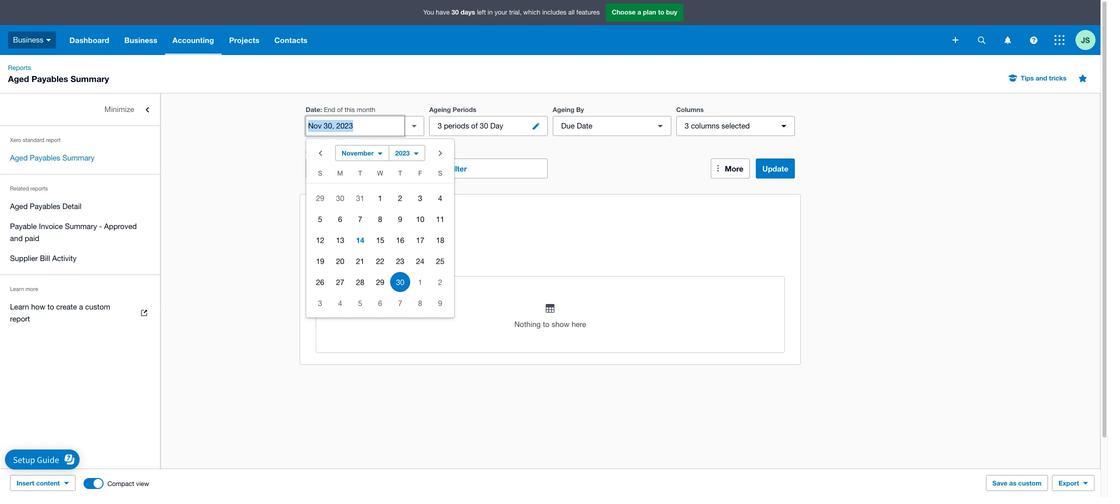 Task type: vqa. For each thing, say whether or not it's contained in the screenshot.
the Edit
no



Task type: describe. For each thing, give the bounding box(es) containing it.
7 row from the top
[[306, 293, 455, 314]]

reports
[[8, 64, 31, 72]]

2 vertical spatial to
[[543, 320, 550, 329]]

1 t from the left
[[359, 170, 362, 177]]

thu nov 23 2023 cell
[[390, 251, 410, 271]]

0 horizontal spatial svg image
[[978, 36, 986, 44]]

aged for aged payables detail
[[10, 202, 28, 211]]

payables inside reports aged payables summary
[[31, 74, 68, 84]]

this
[[345, 106, 355, 114]]

selected
[[722, 122, 750, 130]]

export button
[[1053, 476, 1095, 492]]

date
[[367, 258, 382, 267]]

:
[[320, 106, 322, 114]]

0 vertical spatial report
[[46, 137, 61, 143]]

js
[[1082, 35, 1091, 44]]

-
[[99, 222, 102, 231]]

by inside popup button
[[337, 164, 346, 173]]

wed nov 29 2023 cell
[[370, 272, 390, 292]]

activity
[[52, 254, 77, 263]]

custom inside learn how to create a custom report
[[85, 303, 110, 311]]

summary inside reports aged payables summary
[[71, 74, 109, 84]]

tricks
[[1050, 74, 1067, 82]]

0 horizontal spatial 30
[[452, 8, 459, 16]]

plan
[[643, 8, 657, 16]]

choose
[[612, 8, 636, 16]]

ageing periods
[[429, 106, 477, 114]]

sat nov 25 2023 cell
[[431, 251, 455, 271]]

group by document type
[[314, 164, 400, 173]]

to inside "banner"
[[658, 8, 665, 16]]

aged payables summary link
[[0, 148, 160, 168]]

tue nov 28 2023 cell
[[350, 272, 370, 292]]

2 t from the left
[[399, 170, 402, 177]]

contacts
[[275, 36, 308, 45]]

projects button
[[222, 25, 267, 55]]

business inside navigation
[[124, 36, 158, 45]]

show
[[552, 320, 570, 329]]

mon nov 13 2023 cell
[[330, 230, 350, 250]]

due date
[[562, 122, 593, 130]]

minimize
[[105, 105, 134, 114]]

days
[[461, 8, 475, 16]]

aged payables detail
[[10, 202, 81, 211]]

periods
[[444, 122, 469, 130]]

business as of november 30, 2023 ageing by due date
[[316, 234, 402, 267]]

due
[[352, 258, 365, 267]]

by inside business as of november 30, 2023 ageing by due date
[[342, 258, 350, 267]]

end
[[324, 106, 336, 114]]

payables for summary
[[30, 154, 60, 162]]

supplier bill activity
[[10, 254, 77, 263]]

next month image
[[431, 143, 451, 163]]

save as custom button
[[987, 476, 1049, 492]]

reports link
[[4, 63, 35, 73]]

wed nov 15 2023 cell
[[370, 230, 390, 250]]

of for business as of november 30, 2023 ageing by due date
[[327, 246, 334, 255]]

fri nov 17 2023 cell
[[410, 230, 431, 250]]

tue nov 07 2023 cell
[[350, 209, 370, 229]]

ageing for ageing periods
[[429, 106, 451, 114]]

sun nov 19 2023 cell
[[306, 251, 330, 271]]

thu nov 02 2023 cell
[[390, 188, 410, 208]]

payable invoice summary - approved and paid
[[10, 222, 137, 243]]

reports aged payables summary
[[8, 64, 109, 84]]

paid
[[25, 234, 39, 243]]

0 horizontal spatial business
[[13, 35, 43, 44]]

xero
[[10, 137, 21, 143]]

supplier
[[10, 254, 38, 263]]

by
[[577, 106, 585, 114]]

invoice
[[39, 222, 63, 231]]

0 vertical spatial date
[[306, 106, 320, 114]]

sat nov 11 2023 cell
[[431, 209, 455, 229]]

a inside "banner"
[[638, 8, 642, 16]]

fri nov 24 2023 cell
[[410, 251, 431, 271]]

2023 inside business as of november 30, 2023 ageing by due date
[[385, 246, 402, 255]]

1 horizontal spatial svg image
[[1055, 35, 1065, 45]]

update
[[763, 164, 789, 173]]

custom inside 'button'
[[1019, 480, 1042, 488]]

payable invoice summary - approved and paid link
[[0, 217, 160, 249]]

0 vertical spatial november
[[342, 149, 374, 157]]

filter button
[[429, 159, 548, 179]]

dashboard link
[[62, 25, 117, 55]]

tips and tricks button
[[1003, 70, 1073, 86]]

ageing for ageing by
[[553, 106, 575, 114]]

wed nov 22 2023 cell
[[370, 251, 390, 271]]

3 periods of 30 day button
[[429, 116, 548, 136]]

update button
[[756, 159, 795, 179]]

periods
[[453, 106, 477, 114]]

approved
[[104, 222, 137, 231]]

save as custom
[[993, 480, 1042, 488]]

trial,
[[509, 9, 522, 16]]

a inside learn how to create a custom report
[[79, 303, 83, 311]]

2 row from the top
[[306, 188, 455, 209]]

and inside payable invoice summary - approved and paid
[[10, 234, 23, 243]]

report inside learn how to create a custom report
[[10, 315, 30, 323]]

fri nov 03 2023 cell
[[410, 188, 431, 208]]

thu nov 09 2023 cell
[[390, 209, 410, 229]]

view
[[136, 480, 149, 488]]

Select end date field
[[306, 117, 404, 136]]

group by document type button
[[306, 159, 424, 179]]

accounting button
[[165, 25, 222, 55]]

all
[[569, 9, 575, 16]]

tips and tricks
[[1021, 74, 1067, 82]]

5 row from the top
[[306, 251, 455, 272]]

create
[[56, 303, 77, 311]]

3 columns selected
[[685, 122, 750, 130]]

projects
[[229, 36, 260, 45]]

business inside business as of november 30, 2023 ageing by due date
[[316, 234, 347, 243]]

columns
[[677, 106, 704, 114]]

how
[[31, 303, 45, 311]]

wed nov 01 2023 cell
[[370, 188, 390, 208]]

f
[[419, 170, 422, 177]]

thu nov 30 2023 cell
[[390, 272, 410, 292]]

day
[[491, 122, 504, 130]]

learn how to create a custom report link
[[0, 297, 160, 329]]

have
[[436, 9, 450, 16]]

date : end of this month
[[306, 106, 376, 114]]

30 inside the 3 periods of 30 day button
[[480, 122, 488, 130]]

aged payables detail link
[[0, 197, 160, 217]]

wed nov 08 2023 cell
[[370, 209, 390, 229]]



Task type: locate. For each thing, give the bounding box(es) containing it.
1 vertical spatial 2023
[[385, 246, 402, 255]]

1 horizontal spatial date
[[577, 122, 593, 130]]

here
[[572, 320, 587, 329]]

november up the group by document type
[[342, 149, 374, 157]]

learn down 'learn more'
[[10, 303, 29, 311]]

previous month image
[[310, 143, 330, 163]]

1 vertical spatial a
[[79, 303, 83, 311]]

as
[[316, 246, 325, 255]]

1 horizontal spatial to
[[543, 320, 550, 329]]

3 left periods
[[438, 122, 442, 130]]

0 vertical spatial 2023
[[395, 149, 410, 157]]

more button
[[711, 159, 750, 179]]

aged down reports link
[[8, 74, 29, 84]]

2 s from the left
[[438, 170, 443, 177]]

to
[[658, 8, 665, 16], [47, 303, 54, 311], [543, 320, 550, 329]]

of for 3 periods of 30 day
[[471, 122, 478, 130]]

export
[[1059, 480, 1080, 488]]

custom right as
[[1019, 480, 1042, 488]]

1 vertical spatial learn
[[10, 303, 29, 311]]

summary down minimize button
[[62, 154, 95, 162]]

learn more
[[10, 286, 38, 292]]

1 vertical spatial of
[[471, 122, 478, 130]]

3 periods of 30 day
[[438, 122, 504, 130]]

0 vertical spatial summary
[[71, 74, 109, 84]]

t left f
[[399, 170, 402, 177]]

report up aged payables summary
[[46, 137, 61, 143]]

1 s from the left
[[318, 170, 322, 177]]

0 horizontal spatial custom
[[85, 303, 110, 311]]

t
[[359, 170, 362, 177], [399, 170, 402, 177]]

payables down xero standard report
[[30, 154, 60, 162]]

0 horizontal spatial ageing
[[316, 258, 340, 267]]

1 vertical spatial november
[[336, 246, 371, 255]]

insert content button
[[10, 476, 75, 492]]

date right the due
[[577, 122, 593, 130]]

a
[[638, 8, 642, 16], [79, 303, 83, 311]]

your
[[495, 9, 508, 16]]

1 horizontal spatial t
[[399, 170, 402, 177]]

grouping/summarizing
[[306, 148, 378, 156]]

2 vertical spatial aged
[[10, 202, 28, 211]]

row
[[306, 167, 455, 184], [306, 188, 455, 209], [306, 209, 455, 230], [306, 230, 455, 251], [306, 251, 455, 272], [306, 272, 455, 293], [306, 293, 455, 314]]

w
[[377, 170, 383, 177]]

content
[[36, 480, 60, 488]]

ageing down "as"
[[316, 258, 340, 267]]

aged payables summary
[[10, 154, 95, 162]]

features
[[577, 9, 600, 16]]

30
[[452, 8, 459, 16], [480, 122, 488, 130]]

0 horizontal spatial t
[[359, 170, 362, 177]]

0 horizontal spatial 3
[[438, 122, 442, 130]]

s
[[318, 170, 322, 177], [438, 170, 443, 177]]

30,
[[373, 246, 383, 255]]

grid containing s
[[306, 167, 455, 314]]

0 horizontal spatial s
[[318, 170, 322, 177]]

1 horizontal spatial report
[[46, 137, 61, 143]]

aged for aged payables summary
[[10, 154, 28, 162]]

1 learn from the top
[[10, 286, 24, 292]]

1 vertical spatial report
[[10, 315, 30, 323]]

payables down reports link
[[31, 74, 68, 84]]

of inside the 3 periods of 30 day button
[[471, 122, 478, 130]]

0 vertical spatial custom
[[85, 303, 110, 311]]

1 vertical spatial and
[[10, 234, 23, 243]]

related reports
[[10, 186, 48, 192]]

1 vertical spatial by
[[342, 258, 350, 267]]

contacts button
[[267, 25, 315, 55]]

0 vertical spatial learn
[[10, 286, 24, 292]]

a left plan
[[638, 8, 642, 16]]

summary up minimize button
[[71, 74, 109, 84]]

ageing inside business as of november 30, 2023 ageing by due date
[[316, 258, 340, 267]]

ageing by
[[553, 106, 585, 114]]

summary inside payable invoice summary - approved and paid
[[65, 222, 97, 231]]

learn for learn more
[[10, 286, 24, 292]]

payables
[[31, 74, 68, 84], [30, 154, 60, 162], [30, 202, 60, 211]]

2 horizontal spatial business
[[316, 234, 347, 243]]

1 vertical spatial summary
[[62, 154, 95, 162]]

2 horizontal spatial to
[[658, 8, 665, 16]]

sun nov 12 2023 cell
[[306, 230, 330, 250]]

learn inside learn how to create a custom report
[[10, 303, 29, 311]]

2 3 from the left
[[685, 122, 689, 130]]

and inside button
[[1036, 74, 1048, 82]]

filter
[[449, 164, 467, 173]]

accounting
[[173, 36, 214, 45]]

november inside business as of november 30, 2023 ageing by due date
[[336, 246, 371, 255]]

summary
[[71, 74, 109, 84], [62, 154, 95, 162], [65, 222, 97, 231]]

sat nov 04 2023 cell
[[431, 188, 455, 208]]

0 horizontal spatial and
[[10, 234, 23, 243]]

reports
[[30, 186, 48, 192]]

summary left the -
[[65, 222, 97, 231]]

payables down the reports
[[30, 202, 60, 211]]

more
[[725, 164, 744, 173]]

month
[[357, 106, 376, 114]]

1 row from the top
[[306, 167, 455, 184]]

and
[[1036, 74, 1048, 82], [10, 234, 23, 243]]

svg image
[[1055, 35, 1065, 45], [978, 36, 986, 44]]

by left due
[[342, 258, 350, 267]]

30 left day
[[480, 122, 488, 130]]

1 horizontal spatial and
[[1036, 74, 1048, 82]]

2 vertical spatial summary
[[65, 222, 97, 231]]

you have 30 days left in your trial, which includes all features
[[424, 8, 600, 16]]

learn left more on the bottom of page
[[10, 286, 24, 292]]

business
[[13, 35, 43, 44], [124, 36, 158, 45], [316, 234, 347, 243]]

tue nov 14 2023 cell
[[350, 230, 370, 250]]

0 vertical spatial and
[[1036, 74, 1048, 82]]

of right "as"
[[327, 246, 334, 255]]

group
[[306, 139, 455, 318]]

of
[[337, 106, 343, 114], [471, 122, 478, 130], [327, 246, 334, 255]]

1 horizontal spatial business button
[[117, 25, 165, 55]]

to inside learn how to create a custom report
[[47, 303, 54, 311]]

svg image
[[1005, 36, 1011, 44], [1030, 36, 1038, 44], [953, 37, 959, 43], [46, 39, 51, 41]]

2023
[[395, 149, 410, 157], [385, 246, 402, 255]]

s left m
[[318, 170, 322, 177]]

of right periods
[[471, 122, 478, 130]]

1 horizontal spatial a
[[638, 8, 642, 16]]

0 vertical spatial payables
[[31, 74, 68, 84]]

1 vertical spatial aged
[[10, 154, 28, 162]]

4 row from the top
[[306, 230, 455, 251]]

a right create
[[79, 303, 83, 311]]

of left this
[[337, 106, 343, 114]]

3 down columns
[[685, 122, 689, 130]]

1 business button from the left
[[0, 25, 62, 55]]

in
[[488, 9, 493, 16]]

aged down xero
[[10, 154, 28, 162]]

1 horizontal spatial s
[[438, 170, 443, 177]]

group
[[314, 164, 335, 173]]

summary inside "link"
[[62, 154, 95, 162]]

left
[[477, 9, 486, 16]]

0 vertical spatial by
[[337, 164, 346, 173]]

2 business button from the left
[[117, 25, 165, 55]]

to left show
[[543, 320, 550, 329]]

0 vertical spatial to
[[658, 8, 665, 16]]

s left filter
[[438, 170, 443, 177]]

bill
[[40, 254, 50, 263]]

to right how
[[47, 303, 54, 311]]

1 horizontal spatial business
[[124, 36, 158, 45]]

nothing
[[515, 320, 541, 329]]

date inside popup button
[[577, 122, 593, 130]]

aged
[[8, 74, 29, 84], [10, 154, 28, 162], [10, 202, 28, 211]]

0 horizontal spatial report
[[10, 315, 30, 323]]

dashboard
[[70, 36, 109, 45]]

0 horizontal spatial of
[[327, 246, 334, 255]]

related
[[10, 186, 29, 192]]

summary for invoice
[[65, 222, 97, 231]]

list of convenience dates image
[[404, 116, 424, 136]]

mon nov 27 2023 cell
[[330, 272, 350, 292]]

detail
[[62, 202, 81, 211]]

payables inside aged payables detail link
[[30, 202, 60, 211]]

2 learn from the top
[[10, 303, 29, 311]]

navigation
[[62, 25, 946, 55]]

1 vertical spatial to
[[47, 303, 54, 311]]

ageing
[[429, 106, 451, 114], [553, 106, 575, 114], [316, 258, 340, 267]]

xero standard report
[[10, 137, 61, 143]]

of inside business as of november 30, 2023 ageing by due date
[[327, 246, 334, 255]]

banner
[[0, 0, 1101, 55]]

which
[[524, 9, 541, 16]]

2 horizontal spatial ageing
[[553, 106, 575, 114]]

1 vertical spatial date
[[577, 122, 593, 130]]

2 horizontal spatial of
[[471, 122, 478, 130]]

banner containing js
[[0, 0, 1101, 55]]

columns
[[691, 122, 720, 130]]

mon nov 20 2023 cell
[[330, 251, 350, 271]]

of inside date : end of this month
[[337, 106, 343, 114]]

sat nov 18 2023 cell
[[431, 230, 455, 250]]

1 vertical spatial custom
[[1019, 480, 1042, 488]]

aged inside reports aged payables summary
[[8, 74, 29, 84]]

learn for learn how to create a custom report
[[10, 303, 29, 311]]

and down payable
[[10, 234, 23, 243]]

m
[[338, 170, 343, 177]]

grid
[[306, 167, 455, 314]]

you
[[424, 9, 434, 16]]

due date button
[[553, 116, 672, 136]]

0 vertical spatial aged
[[8, 74, 29, 84]]

save
[[993, 480, 1008, 488]]

november
[[342, 149, 374, 157], [336, 246, 371, 255]]

payables inside aged payables summary "link"
[[30, 154, 60, 162]]

0 vertical spatial of
[[337, 106, 343, 114]]

due
[[562, 122, 575, 130]]

custom
[[85, 303, 110, 311], [1019, 480, 1042, 488]]

row group
[[306, 188, 455, 314]]

1 3 from the left
[[438, 122, 442, 130]]

6 row from the top
[[306, 272, 455, 293]]

0 horizontal spatial business button
[[0, 25, 62, 55]]

aged inside "link"
[[10, 154, 28, 162]]

ageing left the by
[[553, 106, 575, 114]]

more
[[26, 286, 38, 292]]

t left w
[[359, 170, 362, 177]]

to left buy
[[658, 8, 665, 16]]

Report title field
[[313, 207, 781, 230]]

fri nov 10 2023 cell
[[410, 209, 431, 229]]

2 vertical spatial of
[[327, 246, 334, 255]]

sun nov 26 2023 cell
[[306, 272, 330, 292]]

summary for payables
[[62, 154, 95, 162]]

thu nov 16 2023 cell
[[390, 230, 410, 250]]

1 horizontal spatial 3
[[685, 122, 689, 130]]

3 for 3 columns selected
[[685, 122, 689, 130]]

tue nov 21 2023 cell
[[350, 251, 370, 271]]

supplier bill activity link
[[0, 249, 160, 269]]

1 vertical spatial payables
[[30, 154, 60, 162]]

payable
[[10, 222, 37, 231]]

and right tips
[[1036, 74, 1048, 82]]

0 horizontal spatial to
[[47, 303, 54, 311]]

navigation containing dashboard
[[62, 25, 946, 55]]

1 vertical spatial 30
[[480, 122, 488, 130]]

0 vertical spatial a
[[638, 8, 642, 16]]

document
[[348, 164, 383, 173]]

sun nov 05 2023 cell
[[306, 209, 330, 229]]

3 row from the top
[[306, 209, 455, 230]]

compact
[[107, 480, 134, 488]]

2023 right 30,
[[385, 246, 402, 255]]

1 horizontal spatial custom
[[1019, 480, 1042, 488]]

learn how to create a custom report
[[10, 303, 110, 323]]

custom right create
[[85, 303, 110, 311]]

insert
[[17, 480, 34, 488]]

november up due
[[336, 246, 371, 255]]

by down grouping/summarizing
[[337, 164, 346, 173]]

30 right have
[[452, 8, 459, 16]]

3 for 3 periods of 30 day
[[438, 122, 442, 130]]

1 horizontal spatial of
[[337, 106, 343, 114]]

by
[[337, 164, 346, 173], [342, 258, 350, 267]]

mon nov 06 2023 cell
[[330, 209, 350, 229]]

choose a plan to buy
[[612, 8, 678, 16]]

1 horizontal spatial ageing
[[429, 106, 451, 114]]

tips
[[1021, 74, 1035, 82]]

0 horizontal spatial a
[[79, 303, 83, 311]]

3
[[438, 122, 442, 130], [685, 122, 689, 130]]

0 horizontal spatial date
[[306, 106, 320, 114]]

aged down related
[[10, 202, 28, 211]]

3 inside button
[[438, 122, 442, 130]]

remove from favorites image
[[1073, 68, 1093, 88]]

row containing s
[[306, 167, 455, 184]]

as
[[1010, 480, 1017, 488]]

2023 up type
[[395, 149, 410, 157]]

business button
[[0, 25, 62, 55], [117, 25, 165, 55]]

type
[[385, 164, 400, 173]]

report down 'learn more'
[[10, 315, 30, 323]]

ageing up periods
[[429, 106, 451, 114]]

0 vertical spatial 30
[[452, 8, 459, 16]]

2 vertical spatial payables
[[30, 202, 60, 211]]

group containing november
[[306, 139, 455, 318]]

payables for detail
[[30, 202, 60, 211]]

1 horizontal spatial 30
[[480, 122, 488, 130]]

date left end
[[306, 106, 320, 114]]



